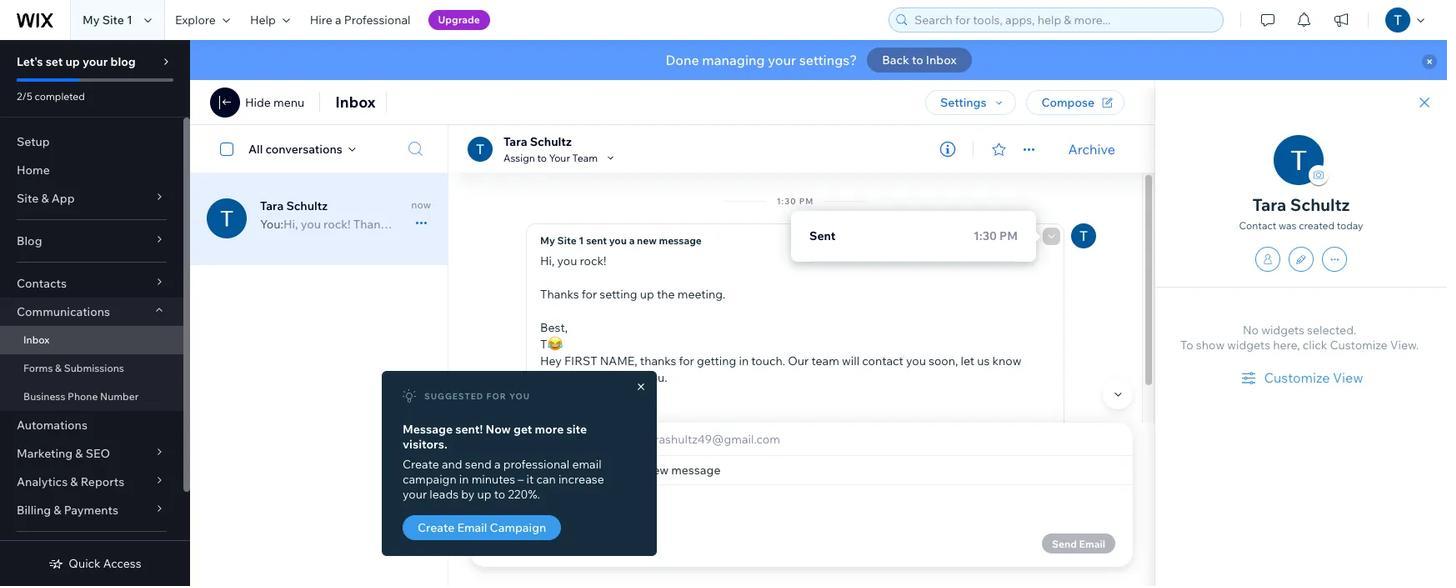Task type: describe. For each thing, give the bounding box(es) containing it.
us
[[977, 353, 990, 368]]

0 vertical spatial email
[[559, 431, 589, 446]]

blog
[[110, 54, 136, 69]]

here,
[[1273, 338, 1300, 353]]

message via: email
[[486, 431, 589, 446]]

app
[[51, 191, 75, 206]]

back to inbox button
[[867, 48, 972, 73]]

1 for my site 1 sent you a new message hi, you rock! thanks for setting up the meeting. best, t😂 hey first name, thanks for getting in touch. our team will contact you soon, let us know what we can do for you.
[[579, 234, 584, 247]]

forms
[[23, 362, 53, 374]]

sent
[[586, 234, 607, 247]]

billing
[[17, 503, 51, 518]]

chat messages log
[[449, 173, 1155, 447]]

site
[[567, 422, 587, 437]]

tara inside tara schultz contact was created today
[[1253, 194, 1287, 215]]

your inside sidebar 'element'
[[83, 54, 108, 69]]

contacts button
[[0, 269, 183, 298]]

1 vertical spatial pm
[[1000, 228, 1018, 243]]

quick
[[69, 556, 101, 571]]

done
[[666, 52, 699, 68]]

customize view
[[1264, 369, 1363, 386]]

your inside the create and send a professional email campaign in minutes – it can increase your leads by up to 220%.
[[403, 487, 427, 502]]

view
[[1333, 369, 1363, 386]]

1 for my site 1
[[127, 13, 132, 28]]

my site 1 sent you a new message hi, you rock! thanks for setting up the meeting. best, t😂 hey first name, thanks for getting in touch. our team will contact you soon, let us know what we can do for you.
[[540, 234, 1022, 385]]

1 vertical spatial 1:30 pm
[[974, 228, 1018, 243]]

today
[[1337, 219, 1363, 232]]

to inside the create and send a professional email campaign in minutes – it can increase your leads by up to 220%.
[[494, 487, 505, 502]]

& for forms
[[55, 362, 62, 374]]

customize inside button
[[1264, 369, 1330, 386]]

sent
[[809, 228, 836, 243]]

message
[[659, 234, 702, 247]]

create for create email campaign
[[418, 520, 455, 535]]

by
[[461, 487, 475, 502]]

home
[[17, 163, 50, 178]]

widgets right no
[[1261, 323, 1305, 338]]

what
[[540, 370, 567, 385]]

up inside sidebar 'element'
[[65, 54, 80, 69]]

my site 1
[[83, 13, 132, 28]]

1 horizontal spatial inbox
[[335, 93, 376, 112]]

your inside alert
[[768, 52, 796, 68]]

email for create email campaign
[[457, 520, 487, 535]]

completed
[[35, 90, 85, 103]]

to for done managing your settings?
[[912, 53, 923, 68]]

know
[[992, 353, 1022, 368]]

it
[[526, 472, 534, 487]]

settings
[[940, 95, 987, 110]]

up inside the create and send a professional email campaign in minutes – it can increase your leads by up to 220%.
[[477, 487, 491, 502]]

to:
[[625, 431, 641, 446]]

widgets left "here,"
[[1227, 338, 1271, 353]]

hide
[[245, 95, 271, 110]]

selected.
[[1307, 323, 1357, 338]]

archive
[[1068, 140, 1115, 157]]

1 horizontal spatial tara schultz
[[504, 134, 572, 149]]

communications
[[17, 304, 110, 319]]

a inside the my site 1 sent you a new message hi, you rock! thanks for setting up the meeting. best, t😂 hey first name, thanks for getting in touch. our team will contact you soon, let us know what we can do for you.
[[629, 234, 635, 247]]

home link
[[0, 156, 183, 184]]

minutes
[[472, 472, 515, 487]]

set
[[46, 54, 63, 69]]

2 horizontal spatial for
[[679, 353, 694, 368]]

inbox inside inbox link
[[23, 333, 50, 346]]

220%.
[[508, 487, 540, 502]]

2 vertical spatial for
[[627, 370, 642, 385]]

analytics & reports
[[17, 474, 124, 489]]

suggested for you
[[424, 391, 530, 402]]

payments
[[64, 503, 118, 518]]

create email campaign button
[[403, 515, 561, 540]]

suggested
[[424, 391, 484, 402]]

create email campaign
[[418, 520, 546, 535]]

my for my site 1 sent you a new message hi, you rock! thanks for setting up the meeting. best, t😂 hey first name, thanks for getting in touch. our team will contact you soon, let us know what we can do for you.
[[540, 234, 555, 247]]

tarashultz49@gmail.com
[[644, 431, 780, 446]]

leads
[[430, 487, 459, 502]]

marketing & seo
[[17, 446, 110, 461]]

click
[[1303, 338, 1327, 353]]

help
[[250, 13, 276, 28]]

site inside dropdown button
[[17, 191, 39, 206]]

quick access button
[[49, 556, 141, 571]]

billing & payments button
[[0, 496, 183, 524]]

menu
[[273, 95, 304, 110]]

message sent! now get more site visitors.
[[403, 422, 587, 452]]

a inside the create and send a professional email campaign in minutes – it can increase your leads by up to 220%.
[[494, 457, 501, 472]]

show
[[1196, 338, 1225, 353]]

files image
[[566, 534, 586, 554]]

1 horizontal spatial tara
[[504, 134, 527, 149]]

to: tarashultz49@gmail.com
[[625, 431, 780, 446]]

let
[[961, 353, 975, 368]]

best,
[[540, 320, 568, 335]]

analytics & reports button
[[0, 468, 183, 496]]

to
[[1180, 338, 1194, 353]]

now
[[411, 198, 431, 211]]

saved replies image
[[484, 534, 504, 554]]

send email button
[[1042, 534, 1115, 554]]

quick access
[[69, 556, 141, 571]]

campaign
[[403, 472, 457, 487]]

no widgets selected. to show widgets here, click customize view.
[[1180, 323, 1419, 353]]

to for tara schultz
[[537, 151, 547, 164]]

was
[[1279, 219, 1297, 232]]

email button
[[559, 431, 609, 446]]

message for message sent! now get more site visitors.
[[403, 422, 453, 437]]

t😂
[[540, 337, 562, 352]]

in inside the my site 1 sent you a new message hi, you rock! thanks for setting up the meeting. best, t😂 hey first name, thanks for getting in touch. our team will contact you soon, let us know what we can do for you.
[[739, 353, 749, 368]]

Search for tools, apps, help & more... field
[[910, 8, 1218, 32]]

create and send a professional email campaign in minutes – it can increase your leads by up to 220%.
[[403, 457, 604, 502]]

1 horizontal spatial tara schultz image
[[1274, 135, 1324, 185]]

setting
[[600, 287, 637, 302]]

blog
[[17, 233, 42, 248]]

getting
[[697, 353, 736, 368]]

forms & submissions
[[23, 362, 124, 374]]

hide menu
[[245, 95, 304, 110]]

tara schultz contact was created today
[[1239, 194, 1363, 232]]

done managing your settings? alert
[[190, 40, 1447, 80]]

email
[[572, 457, 602, 472]]

campaign
[[490, 520, 546, 535]]

2/5 completed
[[17, 90, 85, 103]]



Task type: locate. For each thing, give the bounding box(es) containing it.
in
[[739, 353, 749, 368], [459, 472, 469, 487]]

email
[[559, 431, 589, 446], [457, 520, 487, 535], [1079, 537, 1105, 550]]

None field
[[535, 463, 1120, 478]]

upgrade
[[438, 13, 480, 26]]

2 horizontal spatial schultz
[[1290, 194, 1350, 215]]

2 vertical spatial to
[[494, 487, 505, 502]]

settings?
[[799, 52, 857, 68]]

schultz
[[530, 134, 572, 149], [1290, 194, 1350, 215], [286, 198, 328, 213]]

1 vertical spatial for
[[679, 353, 694, 368]]

in inside the create and send a professional email campaign in minutes – it can increase your leads by up to 220%.
[[459, 472, 469, 487]]

2 horizontal spatial email
[[1079, 537, 1105, 550]]

0 vertical spatial can
[[588, 370, 607, 385]]

soon,
[[929, 353, 958, 368]]

0 vertical spatial tara schultz image
[[1274, 135, 1324, 185]]

contact
[[1239, 219, 1277, 232]]

0 horizontal spatial 1:30 pm
[[777, 196, 814, 207]]

1 horizontal spatial email
[[559, 431, 589, 446]]

your left leads
[[403, 487, 427, 502]]

schultz down "conversations"
[[286, 198, 328, 213]]

compose button
[[1027, 90, 1125, 115]]

2 vertical spatial you
[[906, 353, 926, 368]]

0 horizontal spatial 1:30
[[777, 196, 797, 207]]

inbox
[[926, 53, 957, 68], [335, 93, 376, 112], [23, 333, 50, 346]]

1:30 pm inside chat messages log
[[777, 196, 814, 207]]

email right the send
[[1079, 537, 1105, 550]]

1:30
[[777, 196, 797, 207], [974, 228, 997, 243]]

your left blog
[[83, 54, 108, 69]]

my
[[83, 13, 100, 28], [540, 234, 555, 247]]

schultz inside tara schultz contact was created today
[[1290, 194, 1350, 215]]

1 horizontal spatial can
[[588, 370, 607, 385]]

1 horizontal spatial pm
[[1000, 228, 1018, 243]]

2 horizontal spatial your
[[768, 52, 796, 68]]

0 horizontal spatial pm
[[799, 196, 814, 207]]

email down by
[[457, 520, 487, 535]]

up inside the my site 1 sent you a new message hi, you rock! thanks for setting up the meeting. best, t😂 hey first name, thanks for getting in touch. our team will contact you soon, let us know what we can do for you.
[[640, 287, 654, 302]]

0 horizontal spatial site
[[17, 191, 39, 206]]

tara up contact
[[1253, 194, 1287, 215]]

& inside popup button
[[75, 446, 83, 461]]

1 vertical spatial create
[[418, 520, 455, 535]]

0 horizontal spatial you
[[557, 253, 577, 268]]

create down visitors.
[[403, 457, 439, 472]]

to left 220%.
[[494, 487, 505, 502]]

my for my site 1
[[83, 13, 100, 28]]

my inside the my site 1 sent you a new message hi, you rock! thanks for setting up the meeting. best, t😂 hey first name, thanks for getting in touch. our team will contact you soon, let us know what we can do for you.
[[540, 234, 555, 247]]

hire a professional
[[310, 13, 411, 28]]

a left new
[[629, 234, 635, 247]]

you right hi,
[[557, 253, 577, 268]]

0 vertical spatial you
[[609, 234, 627, 247]]

assign to your team
[[504, 151, 598, 164]]

create down leads
[[418, 520, 455, 535]]

to inside button
[[912, 53, 923, 68]]

sidebar element
[[0, 40, 190, 586]]

let's
[[17, 54, 43, 69]]

via:
[[538, 431, 556, 446]]

0 vertical spatial site
[[102, 13, 124, 28]]

2 horizontal spatial tara
[[1253, 194, 1287, 215]]

and
[[442, 457, 462, 472]]

hi,
[[540, 253, 555, 268]]

site down the home
[[17, 191, 39, 206]]

& right billing
[[54, 503, 61, 518]]

increase
[[558, 472, 604, 487]]

& left app
[[41, 191, 49, 206]]

can right it
[[536, 472, 556, 487]]

rock!
[[580, 253, 606, 268]]

1 vertical spatial to
[[537, 151, 547, 164]]

1 horizontal spatial 1
[[579, 234, 584, 247]]

message for message via: email
[[486, 431, 535, 446]]

to left your
[[537, 151, 547, 164]]

you left soon,
[[906, 353, 926, 368]]

you right 'sent'
[[609, 234, 627, 247]]

site left 'sent'
[[557, 234, 577, 247]]

0 horizontal spatial to
[[494, 487, 505, 502]]

2 horizontal spatial inbox
[[926, 53, 957, 68]]

0 horizontal spatial for
[[582, 287, 597, 302]]

0 vertical spatial for
[[582, 287, 597, 302]]

create
[[403, 457, 439, 472], [418, 520, 455, 535]]

0 vertical spatial a
[[335, 13, 341, 28]]

for right thanks
[[679, 353, 694, 368]]

message inside message sent! now get more site visitors.
[[403, 422, 453, 437]]

0 vertical spatial tara schultz
[[504, 134, 572, 149]]

inbox right menu
[[335, 93, 376, 112]]

assign
[[504, 151, 535, 164]]

touch.
[[751, 353, 785, 368]]

0 horizontal spatial your
[[83, 54, 108, 69]]

customize up view
[[1330, 338, 1388, 353]]

1 horizontal spatial you
[[609, 234, 627, 247]]

& for billing
[[54, 503, 61, 518]]

1 vertical spatial inbox
[[335, 93, 376, 112]]

archive link
[[1068, 140, 1115, 157]]

0 horizontal spatial a
[[335, 13, 341, 28]]

up left the
[[640, 287, 654, 302]]

to right back on the top right
[[912, 53, 923, 68]]

1 horizontal spatial 1:30
[[974, 228, 997, 243]]

Type your message. Hit enter to submit. text field
[[484, 499, 1120, 517]]

created
[[1299, 219, 1335, 232]]

now
[[485, 422, 511, 437]]

0 horizontal spatial tara schultz image
[[1071, 223, 1096, 248]]

2 horizontal spatial to
[[912, 53, 923, 68]]

1 vertical spatial a
[[629, 234, 635, 247]]

assign to your team button
[[504, 150, 618, 165]]

tara schultz up 'assign to your team'
[[504, 134, 572, 149]]

to inside 'button'
[[537, 151, 547, 164]]

& right forms
[[55, 362, 62, 374]]

0 vertical spatial pm
[[799, 196, 814, 207]]

can inside the create and send a professional email campaign in minutes – it can increase your leads by up to 220%.
[[536, 472, 556, 487]]

can
[[588, 370, 607, 385], [536, 472, 556, 487]]

for
[[582, 287, 597, 302], [679, 353, 694, 368], [627, 370, 642, 385]]

get
[[514, 422, 532, 437]]

site for my site 1 sent you a new message hi, you rock! thanks for setting up the meeting. best, t😂 hey first name, thanks for getting in touch. our team will contact you soon, let us know what we can do for you.
[[557, 234, 577, 247]]

view.
[[1390, 338, 1419, 353]]

0 horizontal spatial message
[[403, 422, 453, 437]]

communications button
[[0, 298, 183, 326]]

schultz up 'assign to your team'
[[530, 134, 572, 149]]

my up hi,
[[540, 234, 555, 247]]

my up let's set up your blog
[[83, 13, 100, 28]]

0 horizontal spatial tara schultz image
[[207, 198, 247, 238]]

team
[[812, 353, 839, 368]]

tara schultz image inside chat messages log
[[1071, 223, 1096, 248]]

1 vertical spatial tara schultz image
[[1071, 223, 1096, 248]]

schultz up created
[[1290, 194, 1350, 215]]

1 up blog
[[127, 13, 132, 28]]

more
[[535, 422, 564, 437]]

0 vertical spatial inbox
[[926, 53, 957, 68]]

business phone number link
[[0, 383, 183, 411]]

site for my site 1
[[102, 13, 124, 28]]

0 vertical spatial in
[[739, 353, 749, 368]]

tara up assign
[[504, 134, 527, 149]]

customize view button
[[1239, 368, 1363, 388]]

1 vertical spatial tara schultz image
[[207, 198, 247, 238]]

None checkbox
[[211, 139, 248, 159]]

0 vertical spatial customize
[[1330, 338, 1388, 353]]

0 vertical spatial 1:30
[[777, 196, 797, 207]]

site up blog
[[102, 13, 124, 28]]

0 vertical spatial to
[[912, 53, 923, 68]]

1 horizontal spatial up
[[477, 487, 491, 502]]

1 horizontal spatial 1:30 pm
[[974, 228, 1018, 243]]

for right do
[[627, 370, 642, 385]]

inbox inside back to inbox button
[[926, 53, 957, 68]]

we
[[569, 370, 585, 385]]

& for site
[[41, 191, 49, 206]]

customize down "here,"
[[1264, 369, 1330, 386]]

0 horizontal spatial 1
[[127, 13, 132, 28]]

2 vertical spatial a
[[494, 457, 501, 472]]

emojis image
[[539, 534, 559, 554]]

email for send email
[[1079, 537, 1105, 550]]

up
[[65, 54, 80, 69], [640, 287, 654, 302], [477, 487, 491, 502]]

1 vertical spatial you
[[557, 253, 577, 268]]

email right via:
[[559, 431, 589, 446]]

you
[[509, 391, 530, 402]]

0 horizontal spatial email
[[457, 520, 487, 535]]

& for marketing
[[75, 446, 83, 461]]

create inside button
[[418, 520, 455, 535]]

1 vertical spatial customize
[[1264, 369, 1330, 386]]

a right hire
[[335, 13, 341, 28]]

billing & payments
[[17, 503, 118, 518]]

1 horizontal spatial your
[[403, 487, 427, 502]]

1 vertical spatial can
[[536, 472, 556, 487]]

message left sent!
[[403, 422, 453, 437]]

access
[[103, 556, 141, 571]]

for
[[487, 391, 507, 402]]

1 inside the my site 1 sent you a new message hi, you rock! thanks for setting up the meeting. best, t😂 hey first name, thanks for getting in touch. our team will contact you soon, let us know what we can do for you.
[[579, 234, 584, 247]]

inbox up forms
[[23, 333, 50, 346]]

1 horizontal spatial for
[[627, 370, 642, 385]]

2 vertical spatial inbox
[[23, 333, 50, 346]]

our
[[788, 353, 809, 368]]

conversations
[[265, 141, 342, 156]]

–
[[518, 472, 524, 487]]

thanks
[[640, 353, 676, 368]]

in right leads
[[459, 472, 469, 487]]

1 vertical spatial 1:30
[[974, 228, 997, 243]]

tara up the "you:"
[[260, 198, 284, 213]]

0 horizontal spatial tara
[[260, 198, 284, 213]]

& for analytics
[[70, 474, 78, 489]]

site inside the my site 1 sent you a new message hi, you rock! thanks for setting up the meeting. best, t😂 hey first name, thanks for getting in touch. our team will contact you soon, let us know what we can do for you.
[[557, 234, 577, 247]]

professional
[[344, 13, 411, 28]]

2 horizontal spatial you
[[906, 353, 926, 368]]

your
[[549, 151, 570, 164]]

marketing
[[17, 446, 73, 461]]

let's set up your blog
[[17, 54, 136, 69]]

2 vertical spatial email
[[1079, 537, 1105, 550]]

tara schultz image left the "you:"
[[207, 198, 247, 238]]

inbox link
[[0, 326, 183, 354]]

2 horizontal spatial up
[[640, 287, 654, 302]]

subject:
[[485, 463, 530, 478]]

1 horizontal spatial site
[[102, 13, 124, 28]]

help button
[[240, 0, 300, 40]]

0 horizontal spatial schultz
[[286, 198, 328, 213]]

1 vertical spatial tara schultz
[[260, 198, 328, 213]]

0 vertical spatial create
[[403, 457, 439, 472]]

send email
[[1052, 537, 1105, 550]]

automations
[[17, 418, 87, 433]]

& inside dropdown button
[[70, 474, 78, 489]]

can inside the my site 1 sent you a new message hi, you rock! thanks for setting up the meeting. best, t😂 hey first name, thanks for getting in touch. our team will contact you soon, let us know what we can do for you.
[[588, 370, 607, 385]]

& left "seo" at the bottom left
[[75, 446, 83, 461]]

tara schultz image left assign
[[468, 136, 493, 161]]

reports
[[81, 474, 124, 489]]

up right by
[[477, 487, 491, 502]]

0 horizontal spatial can
[[536, 472, 556, 487]]

message up subject:
[[486, 431, 535, 446]]

new
[[637, 234, 657, 247]]

1 horizontal spatial a
[[494, 457, 501, 472]]

contact
[[862, 353, 904, 368]]

1
[[127, 13, 132, 28], [579, 234, 584, 247]]

can left do
[[588, 370, 607, 385]]

create inside the create and send a professional email campaign in minutes – it can increase your leads by up to 220%.
[[403, 457, 439, 472]]

up right set
[[65, 54, 80, 69]]

explore
[[175, 13, 216, 28]]

forms & submissions link
[[0, 354, 183, 383]]

1 vertical spatial email
[[457, 520, 487, 535]]

create for create and send a professional email campaign in minutes – it can increase your leads by up to 220%.
[[403, 457, 439, 472]]

0 horizontal spatial my
[[83, 13, 100, 28]]

1 vertical spatial up
[[640, 287, 654, 302]]

0 horizontal spatial tara schultz
[[260, 198, 328, 213]]

tara schultz image
[[468, 136, 493, 161], [207, 198, 247, 238]]

0 vertical spatial 1:30 pm
[[777, 196, 814, 207]]

0 vertical spatial tara schultz image
[[468, 136, 493, 161]]

0 horizontal spatial inbox
[[23, 333, 50, 346]]

2 horizontal spatial a
[[629, 234, 635, 247]]

you
[[609, 234, 627, 247], [557, 253, 577, 268], [906, 353, 926, 368]]

pm inside chat messages log
[[799, 196, 814, 207]]

1 horizontal spatial to
[[537, 151, 547, 164]]

1 horizontal spatial in
[[739, 353, 749, 368]]

tara schultz up the "you:"
[[260, 198, 328, 213]]

1 vertical spatial site
[[17, 191, 39, 206]]

1 vertical spatial my
[[540, 234, 555, 247]]

managing
[[702, 52, 765, 68]]

compose
[[1042, 95, 1095, 110]]

back
[[882, 53, 909, 68]]

the
[[657, 287, 675, 302]]

& left reports
[[70, 474, 78, 489]]

blog button
[[0, 227, 183, 255]]

message
[[403, 422, 453, 437], [486, 431, 535, 446]]

setup
[[17, 134, 50, 149]]

1 horizontal spatial tara schultz image
[[468, 136, 493, 161]]

0 horizontal spatial up
[[65, 54, 80, 69]]

tara schultz image
[[1274, 135, 1324, 185], [1071, 223, 1096, 248]]

all
[[248, 141, 263, 156]]

sent!
[[455, 422, 483, 437]]

done managing your settings?
[[666, 52, 857, 68]]

0 vertical spatial up
[[65, 54, 80, 69]]

thanks
[[540, 287, 579, 302]]

2/5
[[17, 90, 32, 103]]

1 vertical spatial in
[[459, 472, 469, 487]]

professional
[[503, 457, 570, 472]]

2 horizontal spatial site
[[557, 234, 577, 247]]

in left "touch."
[[739, 353, 749, 368]]

0 vertical spatial 1
[[127, 13, 132, 28]]

0 vertical spatial my
[[83, 13, 100, 28]]

inbox right back on the top right
[[926, 53, 957, 68]]

2 vertical spatial up
[[477, 487, 491, 502]]

1:30 inside chat messages log
[[777, 196, 797, 207]]

1 horizontal spatial schultz
[[530, 134, 572, 149]]

a right send
[[494, 457, 501, 472]]

1 left 'sent'
[[579, 234, 584, 247]]

customize inside no widgets selected. to show widgets here, click customize view.
[[1330, 338, 1388, 353]]

your left settings? on the right top
[[768, 52, 796, 68]]

0 horizontal spatial in
[[459, 472, 469, 487]]

1 horizontal spatial my
[[540, 234, 555, 247]]

1 vertical spatial 1
[[579, 234, 584, 247]]

for left setting
[[582, 287, 597, 302]]



Task type: vqa. For each thing, say whether or not it's contained in the screenshot.
'0/5'
no



